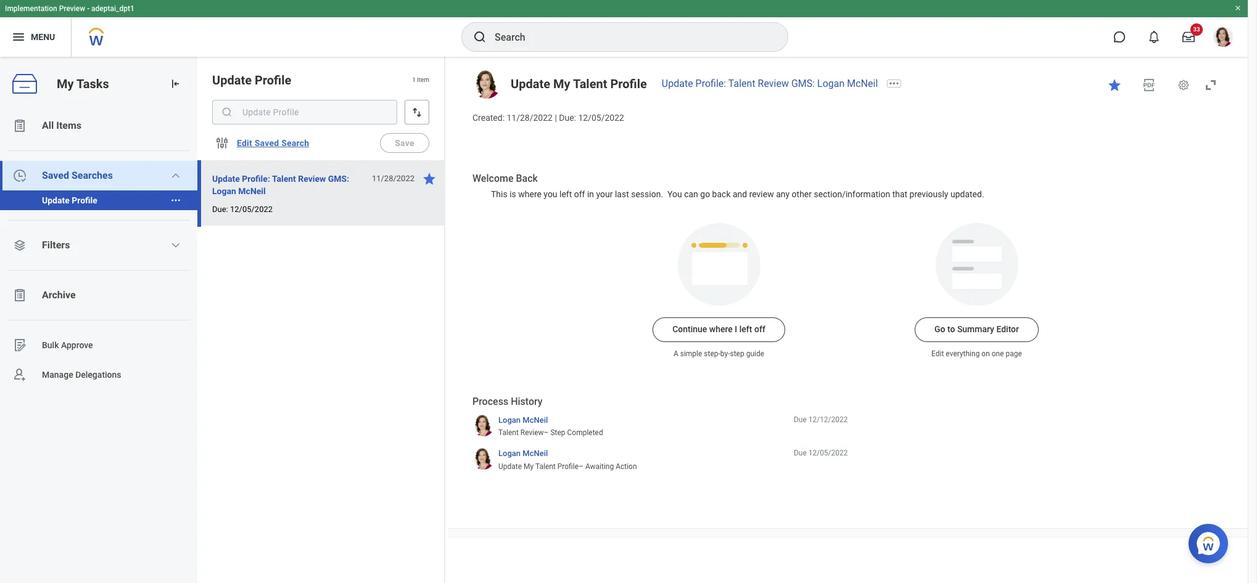 Task type: vqa. For each thing, say whether or not it's contained in the screenshot.
Customer Invoice Approvals in the bottom left of the page
no



Task type: locate. For each thing, give the bounding box(es) containing it.
0 horizontal spatial 11/28/2022
[[372, 174, 415, 183]]

is
[[510, 189, 516, 199]]

0 horizontal spatial review
[[298, 174, 326, 184]]

this
[[491, 189, 508, 199]]

– left the awaiting
[[579, 463, 584, 471]]

1 horizontal spatial due:
[[559, 113, 576, 123]]

off inside button
[[755, 325, 766, 335]]

edit inside button
[[237, 138, 252, 148]]

0 horizontal spatial due:
[[212, 205, 228, 214]]

1 horizontal spatial edit
[[932, 350, 945, 359]]

1 vertical spatial logan mcneil
[[499, 450, 548, 459]]

my tasks element
[[0, 57, 198, 584]]

1 logan mcneil button from the top
[[499, 415, 548, 426]]

step-
[[704, 350, 721, 359]]

12/05/2022 for due 12/05/2022
[[809, 450, 848, 458]]

update
[[212, 73, 252, 88], [511, 77, 551, 91], [662, 78, 694, 89], [212, 174, 240, 184], [42, 196, 70, 206], [499, 463, 522, 471]]

1 vertical spatial chevron down image
[[171, 241, 181, 251]]

action
[[616, 463, 637, 471]]

my down talent review – step completed
[[524, 463, 534, 471]]

perspective image
[[12, 238, 27, 253]]

1 vertical spatial due:
[[212, 205, 228, 214]]

0 horizontal spatial edit
[[237, 138, 252, 148]]

where down back
[[519, 189, 542, 199]]

a simple step-by-step guide
[[674, 350, 765, 359]]

0 horizontal spatial left
[[560, 189, 572, 199]]

list containing all items
[[0, 111, 198, 390]]

left right you
[[560, 189, 572, 199]]

0 vertical spatial review
[[758, 78, 789, 89]]

0 vertical spatial edit
[[237, 138, 252, 148]]

2 horizontal spatial review
[[758, 78, 789, 89]]

0 vertical spatial logan mcneil button
[[499, 415, 548, 426]]

bulk approve
[[42, 340, 93, 350]]

related actions image
[[170, 195, 181, 206]]

due for due 12/05/2022
[[794, 450, 807, 458]]

0 horizontal spatial off
[[574, 189, 585, 199]]

clipboard image inside archive button
[[12, 288, 27, 303]]

profile
[[255, 73, 292, 88], [611, 77, 647, 91], [72, 196, 97, 206], [558, 463, 579, 471]]

0 horizontal spatial saved
[[42, 170, 69, 181]]

1 vertical spatial update profile: talent review gms: logan mcneil
[[212, 174, 349, 196]]

12/05/2022 inside the 'process history' region
[[809, 450, 848, 458]]

editor
[[997, 325, 1020, 335]]

summary
[[958, 325, 995, 335]]

logan mcneil button down history
[[499, 415, 548, 426]]

where inside welcome back this is where you left off in your last session.  you can go back and review any other section/information that previously updated.
[[519, 189, 542, 199]]

2 due from the top
[[794, 450, 807, 458]]

1 vertical spatial 12/05/2022
[[230, 205, 273, 214]]

due: inside item list element
[[212, 205, 228, 214]]

0 horizontal spatial update profile: talent review gms: logan mcneil
[[212, 174, 349, 196]]

all
[[42, 120, 54, 131]]

1 vertical spatial where
[[710, 325, 733, 335]]

due:
[[559, 113, 576, 123], [212, 205, 228, 214]]

configure image
[[215, 136, 230, 151]]

None text field
[[212, 100, 397, 125]]

gear image
[[1178, 79, 1191, 91]]

a
[[674, 350, 679, 359]]

list
[[0, 111, 198, 390]]

clipboard image
[[12, 119, 27, 133], [12, 288, 27, 303]]

mcneil
[[848, 78, 878, 89], [238, 186, 266, 196], [523, 416, 548, 425], [523, 450, 548, 459]]

off right i
[[755, 325, 766, 335]]

Search Workday  search field
[[495, 23, 763, 51]]

saved inside button
[[255, 138, 279, 148]]

profile:
[[696, 78, 727, 89], [242, 174, 270, 184]]

due 12/05/2022
[[794, 450, 848, 458]]

where
[[519, 189, 542, 199], [710, 325, 733, 335]]

off
[[574, 189, 585, 199], [755, 325, 766, 335]]

1 horizontal spatial saved
[[255, 138, 279, 148]]

12/05/2022 down update my talent profile on the top of the page
[[579, 113, 625, 123]]

1 vertical spatial clipboard image
[[12, 288, 27, 303]]

11/28/2022 left |
[[507, 113, 553, 123]]

saved right 'clock check' icon
[[42, 170, 69, 181]]

1 horizontal spatial review
[[521, 429, 544, 438]]

logan mcneil down history
[[499, 416, 548, 425]]

–
[[544, 429, 549, 438], [579, 463, 584, 471]]

chevron down image inside filters 'dropdown button'
[[171, 241, 181, 251]]

chevron down image up related actions image
[[171, 171, 181, 181]]

chevron down image for filters
[[171, 241, 181, 251]]

1 horizontal spatial 11/28/2022
[[507, 113, 553, 123]]

off left 'in' at the top left of the page
[[574, 189, 585, 199]]

due left 12/12/2022
[[794, 416, 807, 425]]

item
[[417, 77, 430, 84]]

logan inside button
[[212, 186, 236, 196]]

0 vertical spatial where
[[519, 189, 542, 199]]

1 vertical spatial 11/28/2022
[[372, 174, 415, 183]]

that previously
[[893, 189, 949, 199]]

chevron down image for saved searches
[[171, 171, 181, 181]]

update profile up search image
[[212, 73, 292, 88]]

12/05/2022 down update profile: talent review gms: logan mcneil button
[[230, 205, 273, 214]]

chevron down image down related actions image
[[171, 241, 181, 251]]

update profile list
[[0, 191, 198, 210]]

1 vertical spatial off
[[755, 325, 766, 335]]

completed
[[568, 429, 603, 438]]

logan mcneil
[[499, 416, 548, 425], [499, 450, 548, 459]]

1 vertical spatial left
[[740, 325, 753, 335]]

left right i
[[740, 325, 753, 335]]

1 vertical spatial logan mcneil button
[[499, 449, 548, 460]]

0 vertical spatial off
[[574, 189, 585, 199]]

none text field inside item list element
[[212, 100, 397, 125]]

my for update my talent profile – awaiting action
[[524, 463, 534, 471]]

my tasks
[[57, 76, 109, 91]]

0 vertical spatial saved
[[255, 138, 279, 148]]

my up |
[[554, 77, 571, 91]]

edit right the configure image
[[237, 138, 252, 148]]

talent
[[573, 77, 608, 91], [729, 78, 756, 89], [272, 174, 296, 184], [499, 429, 519, 438], [536, 463, 556, 471]]

due down due 12/12/2022
[[794, 450, 807, 458]]

1 horizontal spatial where
[[710, 325, 733, 335]]

1 horizontal spatial update profile
[[212, 73, 292, 88]]

2 chevron down image from the top
[[171, 241, 181, 251]]

where inside button
[[710, 325, 733, 335]]

0 horizontal spatial gms:
[[328, 174, 349, 184]]

sort image
[[411, 106, 423, 119]]

logan mcneil button
[[499, 415, 548, 426], [499, 449, 548, 460]]

– left step
[[544, 429, 549, 438]]

close environment banner image
[[1235, 4, 1242, 12]]

review inside the 'process history' region
[[521, 429, 544, 438]]

1 horizontal spatial left
[[740, 325, 753, 335]]

0 vertical spatial –
[[544, 429, 549, 438]]

0 vertical spatial update profile
[[212, 73, 292, 88]]

0 vertical spatial due
[[794, 416, 807, 425]]

1 horizontal spatial gms:
[[792, 78, 815, 89]]

2 clipboard image from the top
[[12, 288, 27, 303]]

2 horizontal spatial my
[[554, 77, 571, 91]]

2 logan mcneil button from the top
[[499, 449, 548, 460]]

update my talent profile – awaiting action
[[499, 463, 637, 471]]

2 vertical spatial 12/05/2022
[[809, 450, 848, 458]]

review
[[758, 78, 789, 89], [298, 174, 326, 184], [521, 429, 544, 438]]

0 vertical spatial clipboard image
[[12, 119, 27, 133]]

0 horizontal spatial update profile
[[42, 196, 97, 206]]

last
[[615, 189, 629, 199]]

11/28/2022 inside item list element
[[372, 174, 415, 183]]

0 vertical spatial 12/05/2022
[[579, 113, 625, 123]]

2 logan mcneil from the top
[[499, 450, 548, 459]]

employee's photo (logan mcneil) image
[[473, 70, 501, 99]]

1 vertical spatial profile:
[[242, 174, 270, 184]]

1 vertical spatial gms:
[[328, 174, 349, 184]]

notifications large image
[[1149, 31, 1161, 43]]

1 item
[[412, 77, 430, 84]]

back
[[516, 173, 538, 184]]

process history region
[[473, 396, 848, 476]]

chevron down image inside saved searches "dropdown button"
[[171, 171, 181, 181]]

manage delegations link
[[0, 360, 198, 390]]

welcome
[[473, 173, 514, 184]]

1 vertical spatial review
[[298, 174, 326, 184]]

logan mcneil button for my
[[499, 449, 548, 460]]

0 horizontal spatial where
[[519, 189, 542, 199]]

1 due from the top
[[794, 416, 807, 425]]

1 horizontal spatial profile:
[[696, 78, 727, 89]]

update inside list
[[42, 196, 70, 206]]

clock check image
[[12, 169, 27, 183]]

1 horizontal spatial my
[[524, 463, 534, 471]]

clipboard image left the all
[[12, 119, 27, 133]]

12/05/2022
[[579, 113, 625, 123], [230, 205, 273, 214], [809, 450, 848, 458]]

where left i
[[710, 325, 733, 335]]

due: right related actions image
[[212, 205, 228, 214]]

edit for edit saved search
[[237, 138, 252, 148]]

archive button
[[0, 281, 198, 310]]

logan mcneil down talent review – step completed
[[499, 450, 548, 459]]

2 vertical spatial review
[[521, 429, 544, 438]]

session.
[[632, 189, 664, 199]]

my left tasks
[[57, 76, 74, 91]]

1 logan mcneil from the top
[[499, 416, 548, 425]]

mcneil inside button
[[238, 186, 266, 196]]

2 horizontal spatial 12/05/2022
[[809, 450, 848, 458]]

left
[[560, 189, 572, 199], [740, 325, 753, 335]]

update profile: talent review gms: logan mcneil inside button
[[212, 174, 349, 196]]

1 vertical spatial edit
[[932, 350, 945, 359]]

my for update my talent profile
[[554, 77, 571, 91]]

1 clipboard image from the top
[[12, 119, 27, 133]]

0 horizontal spatial 12/05/2022
[[230, 205, 273, 214]]

11/28/2022 left star image
[[372, 174, 415, 183]]

clipboard image left archive
[[12, 288, 27, 303]]

1 horizontal spatial 12/05/2022
[[579, 113, 625, 123]]

1 horizontal spatial –
[[579, 463, 584, 471]]

12/12/2022
[[809, 416, 848, 425]]

12/05/2022 down 12/12/2022
[[809, 450, 848, 458]]

0 vertical spatial due:
[[559, 113, 576, 123]]

talent review – step completed
[[499, 429, 603, 438]]

0 horizontal spatial –
[[544, 429, 549, 438]]

0 vertical spatial chevron down image
[[171, 171, 181, 181]]

chevron down image
[[171, 171, 181, 181], [171, 241, 181, 251]]

33
[[1194, 26, 1201, 33]]

12/05/2022 inside item list element
[[230, 205, 273, 214]]

1 vertical spatial update profile
[[42, 196, 97, 206]]

saved searches button
[[0, 161, 198, 191]]

update profile: talent review gms: logan mcneil link
[[662, 78, 878, 89]]

update profile down the saved searches
[[42, 196, 97, 206]]

welcome back this is where you left off in your last session.  you can go back and review any other section/information that previously updated.
[[473, 173, 985, 199]]

0 horizontal spatial my
[[57, 76, 74, 91]]

1 horizontal spatial update profile: talent review gms: logan mcneil
[[662, 78, 878, 89]]

you
[[544, 189, 558, 199]]

due
[[794, 416, 807, 425], [794, 450, 807, 458]]

0 vertical spatial 11/28/2022
[[507, 113, 553, 123]]

edit
[[237, 138, 252, 148], [932, 350, 945, 359]]

talent inside update profile: talent review gms: logan mcneil
[[272, 174, 296, 184]]

1
[[412, 77, 416, 84]]

my
[[57, 76, 74, 91], [554, 77, 571, 91], [524, 463, 534, 471]]

saved
[[255, 138, 279, 148], [42, 170, 69, 181]]

0 vertical spatial gms:
[[792, 78, 815, 89]]

page
[[1006, 350, 1023, 359]]

11/28/2022
[[507, 113, 553, 123], [372, 174, 415, 183]]

logan
[[818, 78, 845, 89], [212, 186, 236, 196], [499, 416, 521, 425], [499, 450, 521, 459]]

clipboard image for archive
[[12, 288, 27, 303]]

1 chevron down image from the top
[[171, 171, 181, 181]]

due: right |
[[559, 113, 576, 123]]

approve
[[61, 340, 93, 350]]

due for due 12/12/2022
[[794, 416, 807, 425]]

logan mcneil for my
[[499, 450, 548, 459]]

0 horizontal spatial profile:
[[242, 174, 270, 184]]

1 vertical spatial saved
[[42, 170, 69, 181]]

clipboard image inside all items button
[[12, 119, 27, 133]]

12/05/2022 for due: 12/05/2022
[[230, 205, 273, 214]]

saved left 'search'
[[255, 138, 279, 148]]

0 vertical spatial left
[[560, 189, 572, 199]]

star image
[[422, 172, 437, 186]]

1 vertical spatial due
[[794, 450, 807, 458]]

edit down the go
[[932, 350, 945, 359]]

update profile: talent review gms: logan mcneil
[[662, 78, 878, 89], [212, 174, 349, 196]]

manage delegations
[[42, 370, 121, 380]]

inbox large image
[[1183, 31, 1196, 43]]

adeptai_dpt1
[[91, 4, 134, 13]]

0 vertical spatial logan mcneil
[[499, 416, 548, 425]]

rename image
[[12, 338, 27, 353]]

logan mcneil button down talent review – step completed
[[499, 449, 548, 460]]

1 horizontal spatial off
[[755, 325, 766, 335]]

my inside the 'process history' region
[[524, 463, 534, 471]]



Task type: describe. For each thing, give the bounding box(es) containing it.
profile: inside button
[[242, 174, 270, 184]]

update profile: talent review gms: logan mcneil button
[[212, 172, 365, 199]]

continue where i left off
[[673, 325, 766, 335]]

archive
[[42, 289, 76, 301]]

simple
[[681, 350, 703, 359]]

33 button
[[1176, 23, 1204, 51]]

items
[[56, 120, 81, 131]]

view printable version (pdf) image
[[1142, 78, 1157, 93]]

due 12/12/2022
[[794, 416, 848, 425]]

0 vertical spatial profile:
[[696, 78, 727, 89]]

filters button
[[0, 231, 198, 260]]

clipboard image for all items
[[12, 119, 27, 133]]

created:
[[473, 113, 505, 123]]

all items button
[[0, 111, 198, 141]]

everything
[[946, 350, 980, 359]]

1 vertical spatial –
[[579, 463, 584, 471]]

justify image
[[11, 30, 26, 44]]

left inside welcome back this is where you left off in your last session.  you can go back and review any other section/information that previously updated.
[[560, 189, 572, 199]]

to
[[948, 325, 956, 335]]

implementation preview -   adeptai_dpt1
[[5, 4, 134, 13]]

go to summary editor
[[935, 325, 1020, 335]]

continue
[[673, 325, 708, 335]]

your
[[597, 189, 613, 199]]

menu button
[[0, 17, 71, 57]]

search image
[[221, 106, 233, 119]]

one
[[992, 350, 1005, 359]]

update my talent profile
[[511, 77, 647, 91]]

gms: inside update profile: talent review gms: logan mcneil
[[328, 174, 349, 184]]

go
[[935, 325, 946, 335]]

history
[[511, 397, 543, 408]]

search
[[282, 138, 309, 148]]

manage
[[42, 370, 73, 380]]

profile inside item list element
[[255, 73, 292, 88]]

continue where i left off button
[[653, 318, 786, 343]]

on
[[982, 350, 991, 359]]

updated.
[[951, 189, 985, 199]]

off inside welcome back this is where you left off in your last session.  you can go back and review any other section/information that previously updated.
[[574, 189, 585, 199]]

due: 12/05/2022
[[212, 205, 273, 214]]

|
[[555, 113, 557, 123]]

searches
[[72, 170, 113, 181]]

edit saved search button
[[232, 131, 314, 156]]

section/information
[[814, 189, 891, 199]]

search image
[[473, 30, 488, 44]]

profile inside update profile button
[[72, 196, 97, 206]]

implementation
[[5, 4, 57, 13]]

tasks
[[77, 76, 109, 91]]

fullscreen image
[[1204, 78, 1219, 93]]

update inside the 'process history' region
[[499, 463, 522, 471]]

save button
[[380, 133, 430, 153]]

bulk
[[42, 340, 59, 350]]

0 vertical spatial update profile: talent review gms: logan mcneil
[[662, 78, 878, 89]]

in
[[588, 189, 594, 199]]

-
[[87, 4, 90, 13]]

left inside button
[[740, 325, 753, 335]]

update profile button
[[0, 191, 165, 210]]

created: 11/28/2022 | due: 12/05/2022
[[473, 113, 625, 123]]

bulk approve link
[[0, 331, 198, 360]]

menu
[[31, 32, 55, 42]]

all items
[[42, 120, 81, 131]]

any
[[777, 189, 790, 199]]

other
[[792, 189, 812, 199]]

star image
[[1108, 78, 1123, 93]]

update profile inside button
[[42, 196, 97, 206]]

saved searches
[[42, 170, 113, 181]]

user plus image
[[12, 368, 27, 383]]

saved inside "dropdown button"
[[42, 170, 69, 181]]

process history
[[473, 397, 543, 408]]

profile inside the 'process history' region
[[558, 463, 579, 471]]

logan mcneil for review
[[499, 416, 548, 425]]

delegations
[[75, 370, 121, 380]]

profile logan mcneil image
[[1214, 27, 1234, 49]]

filters
[[42, 239, 70, 251]]

go to summary editor button
[[915, 318, 1039, 343]]

preview
[[59, 4, 85, 13]]

logan mcneil button for review
[[499, 415, 548, 426]]

edit everything on one page
[[932, 350, 1023, 359]]

step
[[730, 350, 745, 359]]

update profile inside item list element
[[212, 73, 292, 88]]

can go
[[685, 189, 711, 199]]

i
[[735, 325, 738, 335]]

awaiting
[[586, 463, 614, 471]]

menu banner
[[0, 0, 1249, 57]]

review inside update profile: talent review gms: logan mcneil
[[298, 174, 326, 184]]

edit for edit everything on one page
[[932, 350, 945, 359]]

save
[[395, 138, 415, 148]]

edit saved search
[[237, 138, 309, 148]]

back
[[713, 189, 731, 199]]

step
[[551, 429, 566, 438]]

guide
[[747, 350, 765, 359]]

transformation import image
[[169, 78, 181, 90]]

and review
[[733, 189, 774, 199]]

item list element
[[198, 57, 446, 584]]

process
[[473, 397, 509, 408]]

by-
[[721, 350, 730, 359]]



